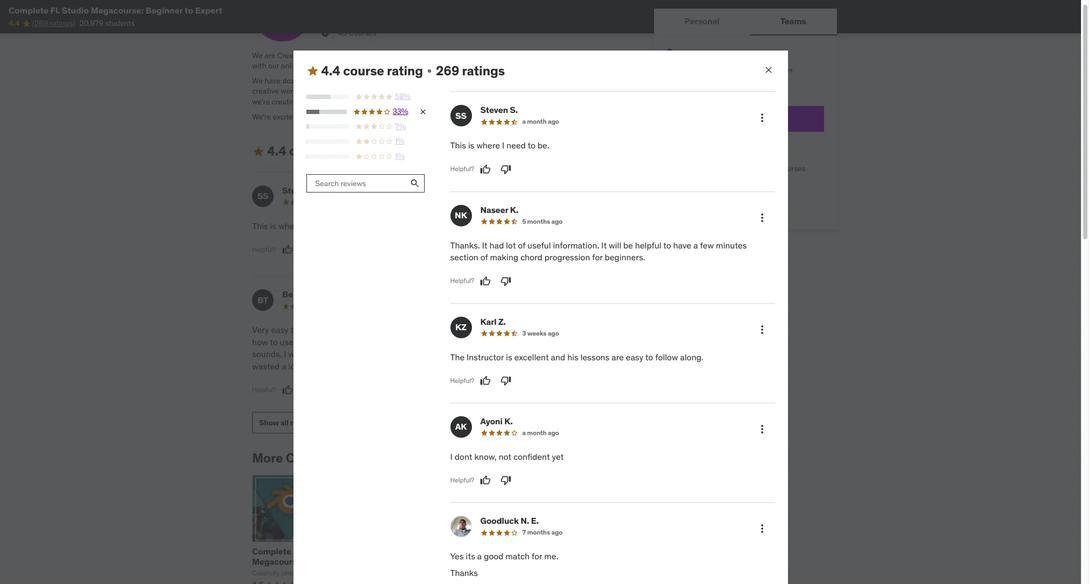 Task type: vqa. For each thing, say whether or not it's contained in the screenshot.
'your' in the The Training 2 Or More People? Get Your Team Access To 25,000+ Top Udemy Courses Anytime, Anywhere.
no



Task type: locate. For each thing, give the bounding box(es) containing it.
steven s. inside dialog
[[481, 105, 518, 115]]

have inside dialog
[[674, 240, 692, 251]]

making inside dialog
[[490, 252, 519, 263]]

information. inside dialog
[[553, 240, 600, 251]]

helpful? left mark review by naseer k. as helpful icon
[[451, 376, 475, 384]]

will for mark review by naseer k. as unhelpful image
[[609, 240, 622, 251]]

goodluck n. e.
[[481, 516, 539, 526]]

design
[[536, 556, 564, 567]]

mark review by timilehin o. as helpful image
[[479, 244, 490, 255]]

0 vertical spatial 5 months ago
[[523, 217, 563, 225]]

269 inside dialog
[[436, 62, 460, 79]]

beginners. inside dialog
[[605, 252, 646, 263]]

submit search image
[[410, 178, 421, 189]]

xsmall image
[[426, 67, 434, 75], [419, 107, 427, 116], [371, 147, 380, 156], [668, 183, 676, 193]]

1 vertical spatial ss
[[257, 191, 269, 201]]

nk up kz
[[454, 295, 466, 305]]

chord inside dialog
[[521, 252, 543, 263]]

i dont know, not confident yet
[[451, 451, 564, 462]]

1 horizontal spatial where
[[477, 140, 500, 151]]

megacourse: right figma
[[577, 546, 628, 557]]

complete fl studio megacourse: beginner to expert
[[9, 5, 222, 16]]

4.4 inside dialog
[[321, 62, 341, 79]]

58%
[[395, 92, 411, 101]]

269 down creators
[[436, 62, 460, 79]]

be for mark review by naseer k. as unhelpful image
[[624, 240, 634, 251]]

1 horizontal spatial beginners.
[[605, 252, 646, 263]]

0 horizontal spatial steven s.
[[282, 185, 320, 196]]

tab list
[[655, 9, 838, 36]]

4.4 course rating for medium icon
[[321, 62, 423, 79]]

and up exactly
[[543, 76, 556, 85]]

2 horizontal spatial 4.4
[[321, 62, 341, 79]]

1 horizontal spatial ratings
[[462, 62, 505, 79]]

& up thanks
[[466, 556, 471, 567]]

need
[[507, 140, 526, 151], [309, 221, 328, 231]]

1 vertical spatial 269 ratings
[[382, 143, 451, 159]]

progression inside dialog
[[545, 252, 591, 263]]

nk inside dialog
[[455, 210, 467, 221]]

follow left along.
[[656, 352, 679, 362]]

you right help
[[466, 112, 478, 121]]

helpful for mark review by naseer k. as unhelpful icon
[[461, 337, 487, 347]]

udemy right try
[[720, 113, 748, 124]]

courses right 45
[[349, 28, 377, 38]]

learning
[[685, 183, 714, 193]]

this inside dialog
[[451, 140, 466, 151]]

a month ago down search reviews text field at the left of page
[[324, 198, 361, 206]]

5 inside dialog
[[523, 217, 526, 225]]

1 horizontal spatial this
[[712, 66, 724, 75]]

1 horizontal spatial courses
[[727, 76, 753, 86]]

weeks
[[528, 329, 547, 337], [384, 349, 408, 359]]

useful
[[528, 240, 551, 251], [527, 325, 550, 335]]

experience
[[345, 76, 382, 85]]

need for to
[[309, 221, 328, 231]]

rating for medium icon
[[387, 62, 423, 79]]

megacourse: inside complete figma megacourse: ui/ux design beginner to expert
[[577, 546, 628, 557]]

and up icon
[[326, 325, 340, 335]]

ratings down the dedicated at top
[[462, 62, 505, 79]]

tab list containing personal
[[655, 9, 838, 36]]

1 vertical spatial thanks. it had lot of useful information. it will be helpful to have a few minutes section of making chord progression for beginners.
[[449, 325, 620, 359]]

ben
[[282, 289, 298, 300]]

0 horizontal spatial chord
[[480, 349, 502, 359]]

1 1% button from the top
[[306, 136, 427, 147]]

your left creativity
[[571, 50, 586, 60]]

courses up try udemy business
[[727, 76, 753, 86]]

blender inside unreal engine 5 megacourse: create games in ue5 & blender
[[381, 567, 412, 577]]

are inside dialog
[[612, 352, 624, 362]]

a month ago for nk
[[523, 117, 559, 126]]

be. down search reviews text field at the left of page
[[340, 221, 352, 231]]

lot right "mark review by timilehin o. as helpful" icon
[[506, 240, 516, 251]]

a month ago down exactly
[[523, 117, 559, 126]]

1 horizontal spatial section
[[451, 252, 479, 263]]

lost
[[355, 349, 369, 359]]

0 horizontal spatial blender
[[293, 546, 324, 557]]

steven s. for nk
[[481, 105, 518, 115]]

courses left by
[[286, 450, 335, 466]]

complete for complete fl studio megacourse: beginner to expert
[[9, 5, 49, 16]]

of right mark review by timilehin o. as unhelpful icon
[[518, 240, 526, 251]]

2 horizontal spatial is
[[506, 352, 513, 362]]

0 vertical spatial 269
[[436, 62, 460, 79]]

need inside dialog
[[507, 140, 526, 151]]

rating down professional
[[387, 62, 423, 79]]

0 horizontal spatial ss
[[257, 191, 269, 201]]

1 horizontal spatial excited
[[478, 221, 505, 231]]

xsmall image left learning
[[668, 183, 676, 193]]

ss down medium image
[[257, 191, 269, 201]]

n.
[[521, 516, 530, 526]]

this is where i need to be.
[[451, 140, 550, 151], [252, 221, 352, 231]]

us
[[372, 112, 380, 121]]

helpful? for the topmost mark review by steven s. as helpful icon
[[451, 165, 475, 173]]

need for nk
[[507, 140, 526, 151]]

ago for additional actions for review by steven s. 'image'
[[548, 117, 559, 126]]

beginner inside complete blender megacourse: beginner to expert
[[306, 556, 342, 567]]

0 vertical spatial making
[[490, 252, 519, 263]]

udemy inside 'subscribe to this course and 25,000+ top‑rated udemy courses for your organization.'
[[702, 76, 725, 86]]

0 horizontal spatial steven
[[282, 185, 310, 196]]

lot inside very easy to follow and the instructor explains how to use each icon and section to adjust the sounds. i would have been lost for weeks and wasted a lot of time without taking this course.
[[289, 361, 299, 371]]

0 vertical spatial helpful
[[636, 240, 662, 251]]

follow inside very easy to follow and the instructor explains how to use each icon and section to adjust the sounds. i would have been lost for weeks and wasted a lot of time without taking this course.
[[301, 325, 323, 335]]

lot
[[506, 240, 516, 251], [505, 325, 515, 335], [289, 361, 299, 371]]

karl z.
[[481, 316, 506, 327]]

not
[[499, 451, 512, 462]]

0 vertical spatial beginners.
[[605, 252, 646, 263]]

2 vertical spatial 4.4
[[267, 143, 287, 159]]

0 vertical spatial follow
[[301, 325, 323, 335]]

you left here
[[325, 112, 337, 121]]

karl
[[481, 316, 497, 327]]

to inside complete figma megacourse: ui/ux design beginner to expert
[[604, 556, 613, 567]]

the up been
[[342, 325, 354, 335]]

steven
[[481, 105, 508, 115], [282, 185, 310, 196]]

steven for to
[[282, 185, 310, 196]]

creators
[[429, 50, 457, 60]]

this is where i need to be. for to
[[252, 221, 352, 231]]

mark review by naseer k. as helpful image
[[480, 276, 491, 286]]

unreal
[[381, 546, 407, 557]]

months for naseer k.
[[528, 217, 550, 225]]

0 vertical spatial be.
[[538, 140, 550, 151]]

xsmall image
[[321, 28, 330, 39]]

had for mark review by naseer k. as unhelpful icon
[[489, 325, 503, 335]]

chord
[[521, 252, 543, 263], [480, 349, 502, 359]]

1 horizontal spatial mark review by steven s. as helpful image
[[480, 164, 491, 175]]

the down explains
[[417, 337, 429, 347]]

complete
[[9, 5, 49, 16], [252, 546, 291, 557], [509, 546, 548, 557]]

269 down 7%
[[382, 143, 406, 159]]

feeling excited
[[449, 221, 505, 231]]

4.4 for medium icon
[[321, 62, 341, 79]]

in up needs
[[384, 76, 390, 85]]

ago for additional actions for review by karl z. icon
[[548, 329, 559, 337]]

instructor
[[357, 325, 394, 335]]

0 vertical spatial 4.4
[[9, 19, 20, 28]]

lot for mark review by naseer k. as unhelpful image
[[506, 240, 516, 251]]

helpful? left mark review by naseer k. as helpful image on the left
[[451, 277, 475, 285]]

1 horizontal spatial need
[[507, 140, 526, 151]]

mark review by steven s. as unhelpful image
[[501, 164, 512, 175]]

useful for mark review by naseer k. as unhelpful icon
[[527, 325, 550, 335]]

1 horizontal spatial course
[[343, 62, 384, 79]]

a inside we are creativity unleashed, a group of professional creators dedicated to helping you unleash your creativity with our online courses. we have dozens of years of experience in design, illustration, filmmaking, video editing and other areas of creative work. we believe that education needs to be fun and engaging and that's exactly the kind of courses we're creating. we're excited to have you here with us and we can't wait to help you unleash your creativity. let's do this!
[[351, 50, 355, 60]]

269 ratings down 7%
[[382, 143, 451, 159]]

269 for medium icon
[[436, 62, 460, 79]]

courses down areas
[[589, 86, 615, 96]]

blender
[[293, 546, 324, 557], [381, 567, 412, 577]]

helpful? for mark review by naseer k. as helpful icon
[[449, 373, 473, 381]]

help
[[450, 112, 465, 121]]

megacourse: inside complete blender megacourse: beginner to expert
[[252, 556, 304, 567]]

mark review by naseer k. as helpful image
[[479, 373, 490, 383]]

0 vertical spatial blender
[[293, 546, 324, 557]]

dialog
[[293, 50, 788, 584]]

unleash down engaging
[[480, 112, 506, 121]]

steven inside dialog
[[481, 105, 508, 115]]

excellent
[[515, 352, 549, 362]]

this inside very easy to follow and the instructor explains how to use each icon and section to adjust the sounds. i would have been lost for weeks and wasted a lot of time without taking this course.
[[386, 361, 400, 371]]

course
[[343, 62, 384, 79], [726, 66, 749, 75], [289, 143, 330, 159]]

it
[[482, 240, 488, 251], [602, 240, 607, 251], [481, 325, 486, 335], [600, 325, 606, 335]]

are right lessons
[[612, 352, 624, 362]]

making for mark review by naseer k. as helpful icon
[[449, 349, 478, 359]]

video
[[498, 76, 516, 85]]

2 horizontal spatial expert
[[509, 567, 536, 577]]

lot inside dialog
[[506, 240, 516, 251]]

match
[[506, 551, 530, 562]]

to inside 'subscribe to this course and 25,000+ top‑rated udemy courses for your organization.'
[[703, 66, 710, 75]]

and left close modal image
[[750, 66, 763, 75]]

0 vertical spatial useful
[[528, 240, 551, 251]]

1 vertical spatial helpful
[[461, 337, 487, 347]]

0 horizontal spatial this is where i need to be.
[[252, 221, 352, 231]]

0 vertical spatial 4.4 course rating
[[321, 62, 423, 79]]

month left let's
[[527, 117, 547, 126]]

0 vertical spatial 5
[[523, 217, 526, 225]]

1 vertical spatial unleashed
[[281, 569, 312, 577]]

chord up mark review by naseer k. as helpful icon
[[480, 349, 502, 359]]

where for to
[[279, 221, 302, 231]]

this
[[451, 140, 466, 151], [252, 221, 268, 231]]

course for xsmall icon above illustration,
[[343, 62, 384, 79]]

where inside dialog
[[477, 140, 500, 151]]

mark review by steven s. as helpful image
[[480, 164, 491, 175], [282, 244, 293, 255]]

complete figma megacourse: ui/ux design beginner to expert
[[509, 546, 628, 577]]

making for mark review by naseer k. as helpful image on the left
[[490, 252, 519, 263]]

will
[[609, 240, 622, 251], [608, 325, 620, 335]]

minutes inside dialog
[[716, 240, 747, 251]]

a month ago up confident
[[523, 429, 559, 437]]

1 horizontal spatial be.
[[538, 140, 550, 151]]

weeks right 3
[[528, 329, 547, 337]]

complete inside complete blender megacourse: beginner to expert
[[252, 546, 291, 557]]

269 ratings inside dialog
[[436, 62, 505, 79]]

1 horizontal spatial in
[[439, 556, 446, 567]]

section up lost
[[351, 337, 379, 347]]

0 vertical spatial thanks. it had lot of useful information. it will be helpful to have a few minutes section of making chord progression for beginners.
[[451, 240, 747, 263]]

i inside very easy to follow and the instructor explains how to use each icon and section to adjust the sounds. i would have been lost for weeks and wasted a lot of time without taking this course.
[[284, 349, 287, 359]]

1 vertical spatial be.
[[340, 221, 352, 231]]

1 horizontal spatial unleash
[[543, 50, 570, 60]]

expert
[[195, 5, 222, 16], [252, 567, 279, 577], [509, 567, 536, 577]]

lot left 3
[[505, 325, 515, 335]]

1 vertical spatial rating
[[333, 143, 369, 159]]

with up 7% button
[[356, 112, 370, 121]]

helping
[[503, 50, 528, 60]]

1%
[[395, 136, 405, 146], [395, 151, 405, 161]]

xsmall image inside 33% button
[[419, 107, 427, 116]]

useful right mark review by timilehin o. as unhelpful icon
[[528, 240, 551, 251]]

1 vertical spatial this is where i need to be.
[[252, 221, 352, 231]]

this down 'udemy business' image
[[712, 66, 724, 75]]

thanks. down feeling
[[451, 240, 480, 251]]

section up lessons
[[575, 337, 603, 347]]

1 vertical spatial this
[[386, 361, 400, 371]]

chord for mark review by naseer k. as unhelpful image
[[521, 252, 543, 263]]

beginner inside complete figma megacourse: ui/ux design beginner to expert
[[566, 556, 602, 567]]

20,979 students
[[79, 19, 135, 28]]

0 horizontal spatial 25,000+
[[685, 164, 714, 173]]

1 vertical spatial excited
[[478, 221, 505, 231]]

helpful? left "mark review by timilehin o. as helpful" icon
[[449, 245, 473, 253]]

to inside complete blender megacourse: beginner to expert
[[344, 556, 352, 567]]

0 vertical spatial weeks
[[528, 329, 547, 337]]

2 horizontal spatial courses
[[780, 164, 807, 173]]

in
[[384, 76, 390, 85], [439, 556, 446, 567]]

progression for mark review by naseer k. as unhelpful image
[[545, 252, 591, 263]]

0 horizontal spatial excited
[[273, 112, 297, 121]]

1 vertical spatial useful
[[527, 325, 550, 335]]

1 horizontal spatial this
[[451, 140, 466, 151]]

this for nk
[[451, 140, 466, 151]]

show all reviews
[[259, 418, 317, 427]]

1 vertical spatial 5 months ago
[[521, 302, 562, 310]]

0 vertical spatial the
[[551, 86, 563, 96]]

of left mark review by timilehin o. as unhelpful icon
[[481, 252, 488, 263]]

1 horizontal spatial steven s.
[[481, 105, 518, 115]]

0 horizontal spatial complete
[[9, 5, 49, 16]]

thanks. inside dialog
[[451, 240, 480, 251]]

chord for mark review by naseer k. as unhelpful icon
[[480, 349, 502, 359]]

5 left 'yes'
[[438, 546, 443, 557]]

exactly
[[526, 86, 550, 96]]

1 vertical spatial udemy
[[720, 113, 748, 124]]

creativity inside we are creativity unleashed, a group of professional creators dedicated to helping you unleash your creativity with our online courses. we have dozens of years of experience in design, illustration, filmmaking, video editing and other areas of creative work. we believe that education needs to be fun and engaging and that's exactly the kind of courses we're creating. we're excited to have you here with us and we can't wait to help you unleash your creativity. let's do this!
[[277, 50, 310, 60]]

& inside unreal engine 5 megacourse: create games in ue5 & blender
[[466, 556, 471, 567]]

0 vertical spatial courses
[[349, 28, 377, 38]]

nk
[[455, 210, 467, 221], [454, 295, 466, 305]]

ss inside dialog
[[456, 110, 467, 121]]

demand
[[751, 164, 778, 173]]

mark review by naseer k. as unhelpful image
[[501, 276, 512, 286]]

taking
[[360, 361, 384, 371]]

1 horizontal spatial this is where i need to be.
[[451, 140, 550, 151]]

1 horizontal spatial blender
[[381, 567, 412, 577]]

are inside we are creativity unleashed, a group of professional creators dedicated to helping you unleash your creativity with our online courses. we have dozens of years of experience in design, illustration, filmmaking, video editing and other areas of creative work. we believe that education needs to be fun and engaging and that's exactly the kind of courses we're creating. we're excited to have you here with us and we can't wait to help you unleash your creativity. let's do this!
[[265, 50, 276, 60]]

megacourse: up creativity unleashed
[[252, 556, 304, 567]]

269 ratings for xsmall icon above illustration,
[[436, 62, 505, 79]]

making right "mark review by timilehin o. as helpful" icon
[[490, 252, 519, 263]]

each
[[296, 337, 314, 347]]

few for mark review by naseer k. as unhelpful icon
[[526, 337, 540, 347]]

be
[[421, 86, 429, 96], [624, 240, 634, 251], [449, 337, 459, 347]]

1 1% from the top
[[395, 136, 405, 146]]

blender up creativity unleashed
[[293, 546, 324, 557]]

ratings for xsmall icon above illustration,
[[462, 62, 505, 79]]

be. down "creativity."
[[538, 140, 550, 151]]

show
[[259, 418, 279, 427]]

month up confident
[[527, 429, 547, 437]]

try udemy business
[[706, 113, 786, 124]]

had inside dialog
[[490, 240, 504, 251]]

easy right lessons
[[626, 352, 644, 362]]

mark review by steven s. as helpful image up ben
[[282, 244, 293, 255]]

be. inside dialog
[[538, 140, 550, 151]]

k. for naseer k.
[[510, 204, 519, 215]]

269 ratings down the dedicated at top
[[436, 62, 505, 79]]

figma
[[550, 546, 575, 557]]

medium image
[[252, 145, 265, 158]]

1 horizontal spatial rating
[[387, 62, 423, 79]]

1 horizontal spatial weeks
[[528, 329, 547, 337]]

3
[[523, 329, 526, 337]]

0 vertical spatial information.
[[553, 240, 600, 251]]

feeling
[[449, 221, 475, 231]]

mark review by steven s. as helpful image left 'mark review by steven s. as unhelpful' 'image'
[[480, 164, 491, 175]]

25,000+ up "business"
[[765, 66, 794, 75]]

thanks. it had lot of useful information. it will be helpful to have a few minutes section of making chord progression for beginners. inside dialog
[[451, 240, 747, 263]]

your left "creativity."
[[508, 112, 523, 121]]

0 vertical spatial chord
[[521, 252, 543, 263]]

section left "mark review by timilehin o. as helpful" icon
[[451, 252, 479, 263]]

0 vertical spatial will
[[609, 240, 622, 251]]

0 horizontal spatial where
[[279, 221, 302, 231]]

megacourse:
[[91, 5, 144, 16], [445, 546, 497, 557], [577, 546, 628, 557], [252, 556, 304, 567]]

1 horizontal spatial minutes
[[716, 240, 747, 251]]

7
[[523, 528, 526, 537]]

4.4 course rating down group
[[321, 62, 423, 79]]

0 vertical spatial ss
[[456, 110, 467, 121]]

1 vertical spatial information.
[[552, 325, 598, 335]]

additional actions for review by naseer k. image
[[756, 211, 769, 224]]

believe
[[313, 86, 337, 96]]

you right helping
[[530, 50, 542, 60]]

1 vertical spatial 269
[[382, 143, 406, 159]]

0 vertical spatial steven
[[481, 105, 508, 115]]

group
[[357, 50, 376, 60]]

course down group
[[343, 62, 384, 79]]

o.
[[518, 185, 527, 196]]

this is where i need to be. inside dialog
[[451, 140, 550, 151]]

in left ue5
[[439, 556, 446, 567]]

1 horizontal spatial s.
[[510, 105, 518, 115]]

helpful inside dialog
[[636, 240, 662, 251]]

expert inside complete blender megacourse: beginner to expert
[[252, 567, 279, 577]]

bt
[[258, 295, 268, 305]]

courses for more
[[286, 450, 335, 466]]

1 horizontal spatial complete
[[252, 546, 291, 557]]

0 horizontal spatial section
[[351, 337, 379, 347]]

unleash
[[543, 50, 570, 60], [480, 112, 506, 121]]

0 vertical spatial nk
[[455, 210, 467, 221]]

subscribe
[[668, 66, 701, 75]]

the down other at top
[[551, 86, 563, 96]]

1 vertical spatial making
[[449, 349, 478, 359]]

mark review by timilehin o. as unhelpful image
[[500, 244, 510, 255]]

course left close modal image
[[726, 66, 749, 75]]

wait
[[426, 112, 440, 121]]

are
[[265, 50, 276, 60], [612, 352, 624, 362]]

25,000+ up learning
[[685, 164, 714, 173]]

be inside dialog
[[624, 240, 634, 251]]

mark review by ayoni k. as helpful image
[[480, 475, 491, 486]]

269 ratings for xsmall icon underneath 7% button
[[382, 143, 451, 159]]

0 horizontal spatial helpful
[[461, 337, 487, 347]]

complete up creativity unleashed
[[252, 546, 291, 557]]

month
[[527, 117, 547, 126], [329, 198, 349, 206], [527, 429, 547, 437]]

1 horizontal spatial 25,000+
[[765, 66, 794, 75]]

0 vertical spatial 269 ratings
[[436, 62, 505, 79]]

1 horizontal spatial steven
[[481, 105, 508, 115]]

mark review by ben t. as helpful image
[[282, 385, 293, 395]]

4.4 left "(269"
[[9, 19, 20, 28]]

2 vertical spatial lot
[[289, 361, 299, 371]]

this right taking at bottom
[[386, 361, 400, 371]]

creativity unleashed image
[[252, 0, 313, 42]]

3 weeks ago
[[523, 329, 559, 337]]

courses right demand
[[780, 164, 807, 173]]

thanks.
[[451, 240, 480, 251], [449, 325, 479, 335]]

k. right ayoni at bottom left
[[505, 416, 513, 427]]

4.4
[[9, 19, 20, 28], [321, 62, 341, 79], [267, 143, 287, 159]]

where for nk
[[477, 140, 500, 151]]

mark review by karl z. as unhelpful image
[[501, 375, 512, 386]]

0 horizontal spatial beginners.
[[564, 349, 605, 359]]

be for mark review by naseer k. as unhelpful icon
[[449, 337, 459, 347]]

2 vertical spatial your
[[508, 112, 523, 121]]

0 horizontal spatial course
[[289, 143, 330, 159]]

ago for "additional actions for review by ayoni k." image
[[548, 429, 559, 437]]

helpful? up to at the top of page
[[451, 165, 475, 173]]

engine
[[408, 546, 436, 557]]

1 horizontal spatial ss
[[456, 110, 467, 121]]

month down search reviews text field at the left of page
[[329, 198, 349, 206]]

had up instructor
[[489, 325, 503, 335]]

section
[[451, 252, 479, 263], [351, 337, 379, 347], [575, 337, 603, 347]]

course inside dialog
[[343, 62, 384, 79]]

and right fun
[[444, 86, 456, 96]]

excited down creating.
[[273, 112, 297, 121]]

2 horizontal spatial beginner
[[566, 556, 602, 567]]

section inside dialog
[[451, 252, 479, 263]]

and left his
[[551, 352, 566, 362]]

0 vertical spatial progression
[[545, 252, 591, 263]]

0 vertical spatial easy
[[271, 325, 289, 335]]

nk down to at the top of page
[[455, 210, 467, 221]]

0 vertical spatial udemy
[[702, 76, 725, 86]]

1 vertical spatial will
[[608, 325, 620, 335]]

rating for medium image
[[333, 143, 369, 159]]

we're
[[252, 112, 271, 121]]

be. for to
[[340, 221, 352, 231]]

ratings inside dialog
[[462, 62, 505, 79]]

5 months ago up 3 weeks ago
[[521, 302, 562, 310]]

k. right naseer
[[510, 204, 519, 215]]

useful inside dialog
[[528, 240, 551, 251]]

will inside dialog
[[609, 240, 622, 251]]

follow up each
[[301, 325, 323, 335]]

try udemy business link
[[668, 106, 825, 132]]

0 vertical spatial in
[[384, 76, 390, 85]]

s. inside dialog
[[510, 105, 518, 115]]

0 horizontal spatial making
[[449, 349, 478, 359]]

1 horizontal spatial 4.4
[[267, 143, 287, 159]]

course right medium image
[[289, 143, 330, 159]]

helpful? down the
[[449, 373, 473, 381]]

minutes for mark review by naseer k. as unhelpful image
[[716, 240, 747, 251]]

helpful? left the mark review by ayoni k. as helpful icon
[[451, 476, 475, 484]]

1 vertical spatial easy
[[626, 352, 644, 362]]

megacourse: inside unreal engine 5 megacourse: create games in ue5 & blender
[[445, 546, 497, 557]]

4.4 course rating down here
[[267, 143, 369, 159]]

20,979
[[79, 19, 103, 28]]

rating down 7% button
[[333, 143, 369, 159]]

of down would
[[301, 361, 308, 371]]

a month ago for to
[[324, 198, 361, 206]]

complete inside complete figma megacourse: ui/ux design beginner to expert
[[509, 546, 548, 557]]

unreal engine 5 megacourse: create games in ue5 & blender link
[[381, 546, 497, 577]]

blender down unreal
[[381, 567, 412, 577]]

rating inside dialog
[[387, 62, 423, 79]]

minutes for mark review by naseer k. as unhelpful icon
[[542, 337, 573, 347]]

0 horizontal spatial weeks
[[384, 349, 408, 359]]

0 vertical spatial where
[[477, 140, 500, 151]]

course inside 'subscribe to this course and 25,000+ top‑rated udemy courses for your organization.'
[[726, 66, 749, 75]]

thanks. for mark review by naseer k. as helpful image on the left
[[451, 240, 480, 251]]



Task type: describe. For each thing, give the bounding box(es) containing it.
helpful? up bt
[[252, 245, 276, 253]]

his
[[568, 352, 579, 362]]

and inside 'subscribe to this course and 25,000+ top‑rated udemy courses for your organization.'
[[750, 66, 763, 75]]

and up course.
[[410, 349, 425, 359]]

0 vertical spatial mark review by steven s. as helpful image
[[480, 164, 491, 175]]

s. for nk
[[510, 105, 518, 115]]

unreal engine 5 megacourse: create games in ue5 & blender
[[381, 546, 497, 577]]

icon
[[316, 337, 333, 347]]

information. for mark review by naseer k. as unhelpful image
[[553, 240, 600, 251]]

tools
[[761, 183, 778, 193]]

creativity unleashed link
[[356, 450, 481, 466]]

that's
[[506, 86, 524, 96]]

0 vertical spatial we
[[252, 50, 263, 60]]

weeks inside dialog
[[528, 329, 547, 337]]

1 vertical spatial unleash
[[480, 112, 506, 121]]

helpful? for the mark review by ayoni k. as helpful icon
[[451, 476, 475, 484]]

1 vertical spatial mark review by steven s. as helpful image
[[282, 244, 293, 255]]

45 courses
[[338, 28, 377, 38]]

and down video
[[491, 86, 504, 96]]

2 vertical spatial is
[[506, 352, 513, 362]]

been
[[334, 349, 353, 359]]

thanks. for mark review by naseer k. as helpful icon
[[449, 325, 479, 335]]

illustration,
[[418, 76, 455, 85]]

professional
[[386, 50, 428, 60]]

fun
[[431, 86, 442, 96]]

be. for nk
[[538, 140, 550, 151]]

section inside very easy to follow and the instructor explains how to use each icon and section to adjust the sounds. i would have been lost for weeks and wasted a lot of time without taking this course.
[[351, 337, 379, 347]]

helpful? for mark review by karl z. as helpful image
[[451, 376, 475, 384]]

let's
[[559, 112, 575, 121]]

1 vertical spatial creativity
[[356, 450, 414, 466]]

courses for 45
[[349, 28, 377, 38]]

of up lessons
[[605, 337, 613, 347]]

good
[[484, 551, 504, 562]]

of down areas
[[581, 86, 587, 96]]

me.
[[545, 551, 559, 562]]

7% button
[[306, 121, 427, 132]]

sounds.
[[252, 349, 282, 359]]

nk for mark review by naseer k. as helpful icon
[[454, 295, 466, 305]]

the inside we are creativity unleashed, a group of professional creators dedicated to helping you unleash your creativity with our online courses. we have dozens of years of experience in design, illustration, filmmaking, video editing and other areas of creative work. we believe that education needs to be fun and engaging and that's exactly the kind of courses we're creating. we're excited to have you here with us and we can't wait to help you unleash your creativity. let's do this!
[[551, 86, 563, 96]]

Search reviews text field
[[306, 174, 406, 193]]

of inside very easy to follow and the instructor explains how to use each icon and section to adjust the sounds. i would have been lost for weeks and wasted a lot of time without taking this course.
[[301, 361, 308, 371]]

1 vertical spatial the
[[342, 325, 354, 335]]

we're
[[252, 97, 270, 106]]

0 horizontal spatial expert
[[195, 5, 222, 16]]

lot for mark review by naseer k. as unhelpful icon
[[505, 325, 515, 335]]

2 vertical spatial we
[[301, 86, 312, 96]]

have inside very easy to follow and the instructor explains how to use each icon and section to adjust the sounds. i would have been lost for weeks and wasted a lot of time without taking this course.
[[314, 349, 332, 359]]

organization.
[[668, 87, 711, 96]]

additional actions for review by steven s. image
[[756, 112, 769, 124]]

0 vertical spatial &
[[735, 164, 740, 173]]

top‑rated
[[668, 76, 700, 86]]

know,
[[475, 451, 497, 462]]

thanks. it had lot of useful information. it will be helpful to have a few minutes section of making chord progression for beginners. for mark review by naseer k. as unhelpful icon
[[449, 325, 620, 359]]

33% button
[[306, 107, 427, 117]]

269 for medium image
[[382, 143, 406, 159]]

useful for mark review by naseer k. as unhelpful image
[[528, 240, 551, 251]]

month for to
[[329, 198, 349, 206]]

1 horizontal spatial unleashed
[[417, 450, 481, 466]]

0 horizontal spatial you
[[325, 112, 337, 121]]

we are creativity unleashed, a group of professional creators dedicated to helping you unleash your creativity with our online courses. we have dozens of years of experience in design, illustration, filmmaking, video editing and other areas of creative work. we believe that education needs to be fun and engaging and that's exactly the kind of courses we're creating. we're excited to have you here with us and we can't wait to help you unleash your creativity. let's do this!
[[252, 50, 619, 121]]

goodluck
[[481, 516, 519, 526]]

information. for mark review by naseer k. as unhelpful icon
[[552, 325, 598, 335]]

ayoni
[[481, 416, 503, 427]]

personal
[[685, 16, 720, 27]]

2 vertical spatial a month ago
[[523, 429, 559, 437]]

0 vertical spatial your
[[571, 50, 586, 60]]

0 horizontal spatial unleashed
[[281, 569, 312, 577]]

2 vertical spatial the
[[417, 337, 429, 347]]

students
[[105, 19, 135, 28]]

timilehin
[[479, 185, 516, 196]]

z.
[[499, 316, 506, 327]]

5 inside unreal engine 5 megacourse: create games in ue5 & blender
[[438, 546, 443, 557]]

2 vertical spatial creativity
[[252, 569, 280, 577]]

section for mark review by naseer k. as helpful image on the left
[[451, 252, 479, 263]]

very easy to follow and the instructor explains how to use each icon and section to adjust the sounds. i would have been lost for weeks and wasted a lot of time without taking this course.
[[252, 325, 431, 371]]

and right us
[[382, 112, 394, 121]]

thanks. it had lot of useful information. it will be helpful to have a few minutes section of making chord progression for beginners. for mark review by naseer k. as unhelpful image
[[451, 240, 747, 263]]

s. for to
[[312, 185, 320, 196]]

fl
[[50, 5, 60, 16]]

reviews
[[290, 418, 317, 427]]

follow inside dialog
[[656, 352, 679, 362]]

weeks inside very easy to follow and the instructor explains how to use each icon and section to adjust the sounds. i would have been lost for weeks and wasted a lot of time without taking this course.
[[384, 349, 408, 359]]

naseer
[[481, 204, 509, 215]]

helpful? left mark review by ben t. as helpful image
[[252, 385, 276, 394]]

0 horizontal spatial beginner
[[146, 5, 183, 16]]

try
[[706, 113, 718, 124]]

for inside 'subscribe to this course and 25,000+ top‑rated udemy courses for your organization.'
[[755, 76, 764, 86]]

ak
[[455, 421, 467, 432]]

more courses by creativity unleashed
[[252, 450, 481, 466]]

for inside very easy to follow and the instructor explains how to use each icon and section to adjust the sounds. i would have been lost for weeks and wasted a lot of time without taking this course.
[[371, 349, 382, 359]]

ratings)
[[50, 19, 75, 28]]

naseer k.
[[481, 204, 519, 215]]

4.4 for medium image
[[267, 143, 287, 159]]

2 1% button from the top
[[306, 151, 427, 162]]

mark review by karl z. as helpful image
[[480, 375, 491, 386]]

had for mark review by naseer k. as unhelpful image
[[490, 240, 504, 251]]

this!
[[587, 112, 601, 121]]

1 vertical spatial months
[[526, 302, 549, 310]]

in inside unreal engine 5 megacourse: create games in ue5 & blender
[[439, 556, 446, 567]]

a inside very easy to follow and the instructor explains how to use each icon and section to adjust the sounds. i would have been lost for weeks and wasted a lot of time without taking this course.
[[282, 361, 287, 371]]

2 1% from the top
[[395, 151, 405, 161]]

expert inside complete figma megacourse: ui/ux design beginner to expert
[[509, 567, 536, 577]]

months for goodluck n. e.
[[528, 528, 550, 537]]

kind
[[564, 86, 579, 96]]

additional actions for review by karl z. image
[[756, 323, 769, 336]]

helpful? for "mark review by timilehin o. as helpful" icon
[[449, 245, 473, 253]]

fresh
[[716, 164, 733, 173]]

along.
[[681, 352, 704, 362]]

ui/ux
[[509, 556, 534, 567]]

complete for complete figma megacourse: ui/ux design beginner to expert
[[509, 546, 548, 557]]

design,
[[392, 76, 416, 85]]

xsmall image down 7% button
[[371, 147, 380, 156]]

1 vertical spatial 5
[[521, 302, 525, 310]]

5 months ago inside dialog
[[523, 217, 563, 225]]

years
[[317, 76, 335, 85]]

mark review by naseer k. as unhelpful image
[[500, 373, 510, 383]]

creativity
[[588, 50, 619, 60]]

complete blender megacourse: beginner to expert
[[252, 546, 352, 577]]

xsmall image up illustration,
[[426, 67, 434, 75]]

our
[[268, 61, 279, 71]]

2 vertical spatial courses
[[780, 164, 807, 173]]

(269 ratings)
[[32, 19, 75, 28]]

that
[[339, 86, 353, 96]]

additional actions for review by ayoni k. image
[[756, 423, 769, 436]]

0 vertical spatial unleash
[[543, 50, 570, 60]]

your inside 'subscribe to this course and 25,000+ top‑rated udemy courses for your organization.'
[[766, 76, 781, 86]]

and up been
[[335, 337, 349, 347]]

courses inside 'subscribe to this course and 25,000+ top‑rated udemy courses for your organization.'
[[727, 76, 753, 86]]

1 vertical spatial we
[[252, 76, 263, 85]]

ss for nk
[[456, 110, 467, 121]]

2 horizontal spatial you
[[530, 50, 542, 60]]

course for xsmall icon underneath 7% button
[[289, 143, 330, 159]]

ago for additional actions for review by naseer k. image on the top
[[552, 217, 563, 225]]

courses inside we are creativity unleashed, a group of professional creators dedicated to helping you unleash your creativity with our online courses. we have dozens of years of experience in design, illustration, filmmaking, video editing and other areas of creative work. we believe that education needs to be fun and engaging and that's exactly the kind of courses we're creating. we're excited to have you here with us and we can't wait to help you unleash your creativity. let's do this!
[[589, 86, 615, 96]]

confident
[[514, 451, 550, 462]]

of right areas
[[597, 76, 604, 85]]

and inside dialog
[[551, 352, 566, 362]]

few for mark review by naseer k. as unhelpful image
[[701, 240, 714, 251]]

instructor
[[467, 352, 504, 362]]

here
[[339, 112, 354, 121]]

do
[[577, 112, 585, 121]]

editing
[[518, 76, 541, 85]]

is for to
[[270, 221, 277, 231]]

complete figma megacourse: ui/ux design beginner to expert link
[[509, 546, 628, 577]]

time
[[310, 361, 327, 371]]

blender inside complete blender megacourse: beginner to expert
[[293, 546, 324, 557]]

helpful? for mark review by naseer k. as helpful image on the left
[[451, 277, 475, 285]]

nk for mark review by naseer k. as helpful image on the left
[[455, 210, 467, 221]]

this for to
[[252, 221, 268, 231]]

udemy business image
[[668, 48, 743, 61]]

dont
[[455, 451, 473, 462]]

medium image
[[306, 65, 319, 77]]

1 horizontal spatial with
[[356, 112, 370, 121]]

of right z. at the bottom of the page
[[517, 325, 524, 335]]

teams
[[781, 16, 807, 27]]

close modal image
[[764, 64, 774, 75]]

progression for mark review by naseer k. as unhelpful icon
[[504, 349, 549, 359]]

yet
[[552, 451, 564, 462]]

section for mark review by naseer k. as helpful icon
[[575, 337, 603, 347]]

ss for to
[[257, 191, 269, 201]]

steven for nk
[[481, 105, 508, 115]]

thanks
[[451, 567, 478, 578]]

additional actions for review by goodluck n. e. image
[[756, 523, 769, 535]]

helpful for mark review by naseer k. as unhelpful image
[[636, 240, 662, 251]]

25,000+ fresh & in-demand courses
[[685, 164, 807, 173]]

kz
[[456, 322, 467, 332]]

this is where i need to be. for nk
[[451, 140, 550, 151]]

beginners. for mark review by naseer k. as unhelpful image
[[605, 252, 646, 263]]

to
[[454, 191, 466, 201]]

will for mark review by naseer k. as unhelpful icon
[[608, 325, 620, 335]]

of up that
[[336, 76, 343, 85]]

ue5
[[448, 556, 464, 567]]

all
[[281, 418, 289, 427]]

0 horizontal spatial your
[[508, 112, 523, 121]]

creativity.
[[525, 112, 557, 121]]

mark review by ayoni k. as unhelpful image
[[501, 475, 512, 486]]

7 months ago
[[523, 528, 563, 537]]

1 horizontal spatial you
[[466, 112, 478, 121]]

studio
[[62, 5, 89, 16]]

would
[[289, 349, 312, 359]]

be inside we are creativity unleashed, a group of professional creators dedicated to helping you unleash your creativity with our online courses. we have dozens of years of experience in design, illustration, filmmaking, video editing and other areas of creative work. we believe that education needs to be fun and engaging and that's exactly the kind of courses we're creating. we're excited to have you here with us and we can't wait to help you unleash your creativity. let's do this!
[[421, 86, 429, 96]]

25,000+ inside 'subscribe to this course and 25,000+ top‑rated udemy courses for your organization.'
[[765, 66, 794, 75]]

beginners. for mark review by naseer k. as unhelpful icon
[[564, 349, 605, 359]]

steven s. for to
[[282, 185, 320, 196]]

creativity unleashed
[[252, 569, 312, 577]]

1 vertical spatial 25,000+
[[685, 164, 714, 173]]

0 vertical spatial with
[[252, 61, 267, 71]]

dialog containing 4.4 course rating
[[293, 50, 788, 584]]

of right group
[[378, 50, 385, 60]]

creative
[[252, 86, 279, 96]]

complete blender megacourse: beginner to expert link
[[252, 546, 361, 577]]

of left years
[[308, 76, 315, 85]]

easy inside dialog
[[626, 352, 644, 362]]

in inside we are creativity unleashed, a group of professional creators dedicated to helping you unleash your creativity with our online courses. we have dozens of years of experience in design, illustration, filmmaking, video editing and other areas of creative work. we believe that education needs to be fun and engaging and that's exactly the kind of courses we're creating. we're excited to have you here with us and we can't wait to help you unleash your creativity. let's do this!
[[384, 76, 390, 85]]

ben t.
[[282, 289, 306, 300]]

45
[[338, 28, 347, 38]]

areas
[[577, 76, 595, 85]]

online
[[281, 61, 302, 71]]

dedicated
[[459, 50, 493, 60]]

month for nk
[[527, 117, 547, 126]]

ratings for xsmall icon underneath 7% button
[[408, 143, 451, 159]]

megacourse: up students
[[91, 5, 144, 16]]

is for nk
[[469, 140, 475, 151]]

2 vertical spatial month
[[527, 429, 547, 437]]

ago for additional actions for review by goodluck n. e. icon at the bottom
[[552, 528, 563, 537]]

ayoni k.
[[481, 416, 513, 427]]

complete for complete blender megacourse: beginner to expert
[[252, 546, 291, 557]]

4.4 course rating for medium image
[[267, 143, 369, 159]]

this inside 'subscribe to this course and 25,000+ top‑rated udemy courses for your organization.'
[[712, 66, 724, 75]]

excited inside we are creativity unleashed, a group of professional creators dedicated to helping you unleash your creativity with our online courses. we have dozens of years of experience in design, illustration, filmmaking, video editing and other areas of creative work. we believe that education needs to be fun and engaging and that's exactly the kind of courses we're creating. we're excited to have you here with us and we can't wait to help you unleash your creativity. let's do this!
[[273, 112, 297, 121]]

easy inside very easy to follow and the instructor explains how to use each icon and section to adjust the sounds. i would have been lost for weeks and wasted a lot of time without taking this course.
[[271, 325, 289, 335]]

k. for ayoni k.
[[505, 416, 513, 427]]

timilehin o.
[[479, 185, 527, 196]]



